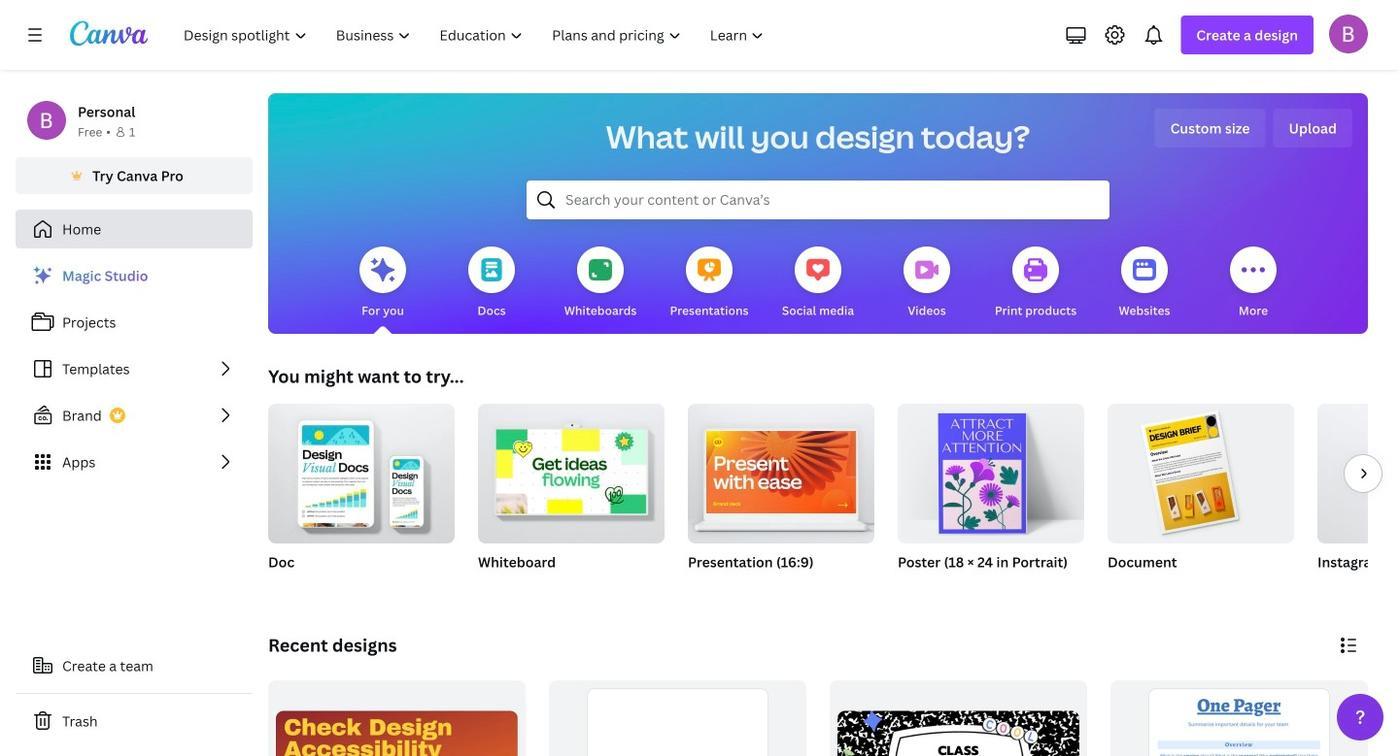 Task type: locate. For each thing, give the bounding box(es) containing it.
list
[[16, 256, 253, 482]]

group
[[268, 396, 455, 597], [268, 396, 455, 544], [478, 396, 665, 597], [478, 396, 665, 544], [688, 396, 874, 597], [688, 396, 874, 544], [898, 404, 1084, 597], [898, 404, 1084, 544], [1108, 404, 1294, 597], [1317, 404, 1399, 597], [268, 681, 526, 757], [549, 681, 806, 757]]

None search field
[[527, 181, 1110, 220]]

bob builder image
[[1329, 14, 1368, 53]]



Task type: vqa. For each thing, say whether or not it's contained in the screenshot.
Search search field
yes



Task type: describe. For each thing, give the bounding box(es) containing it.
top level navigation element
[[171, 16, 781, 54]]

Search search field
[[565, 182, 1071, 219]]



